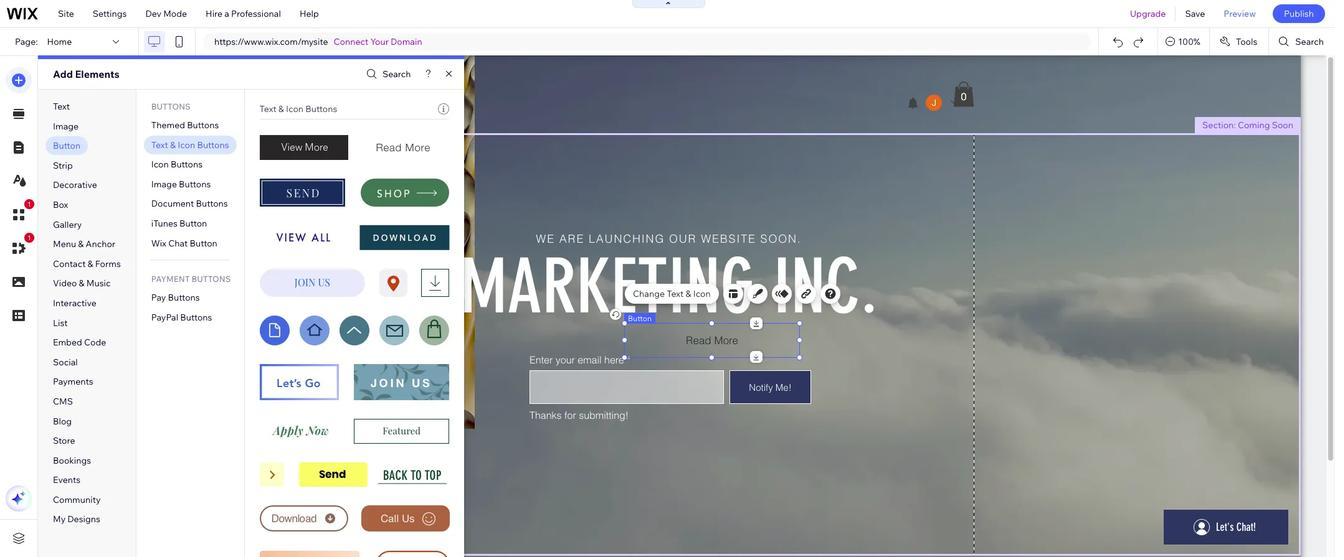 Task type: locate. For each thing, give the bounding box(es) containing it.
buttons for paypal buttons
[[180, 312, 212, 323]]

buttons for payment buttons
[[192, 274, 231, 284]]

1
[[27, 201, 31, 208], [27, 234, 31, 242]]

1 horizontal spatial search
[[1296, 36, 1324, 47]]

a
[[225, 8, 229, 19]]

0 vertical spatial 1 button
[[6, 199, 34, 228]]

1 vertical spatial search
[[383, 69, 411, 80]]

search button
[[1270, 28, 1336, 55], [363, 65, 411, 83]]

coming
[[1238, 120, 1271, 131]]

hire
[[206, 8, 223, 19]]

2 1 button from the top
[[6, 233, 34, 262]]

button down change
[[628, 314, 652, 323]]

section: coming soon
[[1203, 120, 1294, 131]]

2 1 from the top
[[27, 234, 31, 242]]

text & icon buttons
[[260, 103, 337, 115], [151, 139, 229, 151]]

0 vertical spatial search
[[1296, 36, 1324, 47]]

elements
[[75, 68, 119, 80]]

1 left box
[[27, 201, 31, 208]]

add elements
[[53, 68, 119, 80]]

image up document
[[151, 179, 177, 190]]

blog
[[53, 416, 72, 427]]

search button down your at the top of the page
[[363, 65, 411, 83]]

1 button
[[6, 199, 34, 228], [6, 233, 34, 262]]

search down domain
[[383, 69, 411, 80]]

menu & anchor
[[53, 239, 115, 250]]

dev mode
[[145, 8, 187, 19]]

pay buttons
[[151, 292, 200, 304]]

wix
[[151, 238, 166, 249]]

&
[[279, 103, 284, 115], [170, 139, 176, 151], [78, 239, 84, 250], [88, 259, 93, 270], [79, 278, 85, 289], [686, 288, 692, 299]]

publish
[[1285, 8, 1315, 19]]

decorative
[[53, 180, 97, 191]]

paypal buttons
[[151, 312, 212, 323]]

buttons for icon buttons
[[171, 159, 203, 170]]

1 vertical spatial 1
[[27, 234, 31, 242]]

1 button left box
[[6, 199, 34, 228]]

1 left menu
[[27, 234, 31, 242]]

hire a professional
[[206, 8, 281, 19]]

code
[[84, 337, 106, 348]]

1 button left menu
[[6, 233, 34, 262]]

professional
[[231, 8, 281, 19]]

search button down 'publish' button
[[1270, 28, 1336, 55]]

buttons
[[151, 102, 191, 112], [306, 103, 337, 115], [187, 120, 219, 131], [197, 139, 229, 151], [171, 159, 203, 170], [179, 179, 211, 190], [196, 198, 228, 210], [192, 274, 231, 284], [168, 292, 200, 304], [180, 312, 212, 323]]

button up 'strip'
[[53, 140, 81, 152]]

domain
[[391, 36, 422, 47]]

button right chat on the left
[[190, 238, 217, 249]]

1 horizontal spatial image
[[151, 179, 177, 190]]

designs
[[68, 515, 100, 526]]

home
[[47, 36, 72, 47]]

1 vertical spatial text & icon buttons
[[151, 139, 229, 151]]

1 1 from the top
[[27, 201, 31, 208]]

embed
[[53, 337, 82, 348]]

search
[[1296, 36, 1324, 47], [383, 69, 411, 80]]

0 horizontal spatial image
[[53, 121, 79, 132]]

tools button
[[1210, 28, 1269, 55]]

settings
[[93, 8, 127, 19]]

forms
[[95, 259, 121, 270]]

your
[[371, 36, 389, 47]]

buttons for image buttons
[[179, 179, 211, 190]]

image for image
[[53, 121, 79, 132]]

1 vertical spatial 1 button
[[6, 233, 34, 262]]

image
[[53, 121, 79, 132], [151, 179, 177, 190]]

0 horizontal spatial text & icon buttons
[[151, 139, 229, 151]]

itunes button
[[151, 218, 207, 229]]

dev
[[145, 8, 161, 19]]

document
[[151, 198, 194, 210]]

bookings
[[53, 455, 91, 467]]

button
[[53, 140, 81, 152], [180, 218, 207, 229], [190, 238, 217, 249], [628, 314, 652, 323]]

0 vertical spatial 1
[[27, 201, 31, 208]]

0 horizontal spatial search
[[383, 69, 411, 80]]

buttons for document buttons
[[196, 198, 228, 210]]

1 horizontal spatial text & icon buttons
[[260, 103, 337, 115]]

social
[[53, 357, 78, 368]]

add
[[53, 68, 73, 80]]

document buttons
[[151, 198, 228, 210]]

itunes
[[151, 218, 178, 229]]

icon
[[286, 103, 304, 115], [178, 139, 195, 151], [151, 159, 169, 170], [694, 288, 711, 299]]

1 vertical spatial image
[[151, 179, 177, 190]]

wix chat button
[[151, 238, 217, 249]]

contact
[[53, 259, 86, 270]]

text
[[53, 101, 70, 112], [260, 103, 277, 115], [151, 139, 168, 151], [667, 288, 684, 299]]

box
[[53, 199, 68, 211]]

themed buttons
[[151, 120, 219, 131]]

interactive
[[53, 298, 97, 309]]

chat
[[168, 238, 188, 249]]

image up 'strip'
[[53, 121, 79, 132]]

gallery
[[53, 219, 82, 230]]

anchor
[[86, 239, 115, 250]]

0 vertical spatial image
[[53, 121, 79, 132]]

1 horizontal spatial search button
[[1270, 28, 1336, 55]]

0 vertical spatial text & icon buttons
[[260, 103, 337, 115]]

payments
[[53, 377, 93, 388]]

search down publish
[[1296, 36, 1324, 47]]

0 horizontal spatial search button
[[363, 65, 411, 83]]

upgrade
[[1131, 8, 1166, 19]]



Task type: vqa. For each thing, say whether or not it's contained in the screenshot.
Upgrade
yes



Task type: describe. For each thing, give the bounding box(es) containing it.
button down 'document buttons'
[[180, 218, 207, 229]]

section:
[[1203, 120, 1236, 131]]

music
[[87, 278, 111, 289]]

tools
[[1237, 36, 1258, 47]]

image buttons
[[151, 179, 211, 190]]

embed code
[[53, 337, 106, 348]]

menu
[[53, 239, 76, 250]]

connect
[[334, 36, 369, 47]]

save button
[[1176, 0, 1215, 27]]

payment buttons
[[151, 274, 231, 284]]

0 vertical spatial search button
[[1270, 28, 1336, 55]]

my
[[53, 515, 66, 526]]

100%
[[1179, 36, 1201, 47]]

icon buttons
[[151, 159, 203, 170]]

video
[[53, 278, 77, 289]]

publish button
[[1273, 4, 1326, 23]]

video & music
[[53, 278, 111, 289]]

community
[[53, 495, 101, 506]]

contact & forms
[[53, 259, 121, 270]]

save
[[1186, 8, 1206, 19]]

my designs
[[53, 515, 100, 526]]

https://www.wix.com/mysite connect your domain
[[214, 36, 422, 47]]

change text & icon
[[633, 288, 711, 299]]

preview
[[1224, 8, 1257, 19]]

soon
[[1273, 120, 1294, 131]]

strip
[[53, 160, 73, 171]]

list
[[53, 318, 68, 329]]

cms
[[53, 396, 73, 408]]

image for image buttons
[[151, 179, 177, 190]]

payment
[[151, 274, 190, 284]]

site
[[58, 8, 74, 19]]

themed
[[151, 120, 185, 131]]

1 vertical spatial search button
[[363, 65, 411, 83]]

help
[[300, 8, 319, 19]]

100% button
[[1159, 28, 1210, 55]]

https://www.wix.com/mysite
[[214, 36, 328, 47]]

paypal
[[151, 312, 178, 323]]

pay
[[151, 292, 166, 304]]

1 1 button from the top
[[6, 199, 34, 228]]

buttons for pay buttons
[[168, 292, 200, 304]]

change
[[633, 288, 665, 299]]

buttons for themed buttons
[[187, 120, 219, 131]]

store
[[53, 436, 75, 447]]

mode
[[163, 8, 187, 19]]

events
[[53, 475, 81, 486]]

preview button
[[1215, 0, 1266, 27]]



